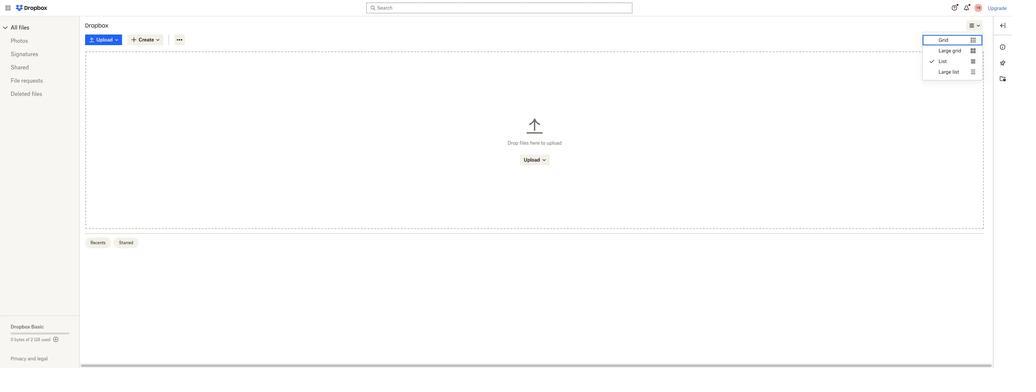 Task type: describe. For each thing, give the bounding box(es) containing it.
large list
[[939, 69, 959, 75]]

deleted files link
[[11, 87, 69, 101]]

only
[[940, 35, 949, 40]]

shared link
[[11, 61, 69, 74]]

deleted files
[[11, 91, 42, 97]]

list radio item
[[923, 56, 983, 67]]

legal
[[37, 356, 48, 362]]

and
[[28, 356, 36, 362]]

open details pane image
[[999, 22, 1007, 30]]

get more space image
[[52, 336, 60, 344]]

files for deleted
[[32, 91, 42, 97]]

grid radio item
[[923, 35, 983, 46]]

large list radio item
[[923, 67, 983, 77]]

file requests
[[11, 77, 43, 84]]

dropbox logo - go to the homepage image
[[13, 3, 50, 13]]

dropbox basic
[[11, 325, 44, 330]]

upgrade
[[988, 5, 1007, 11]]

signatures
[[11, 51, 38, 58]]

large grid
[[939, 48, 961, 54]]

used
[[41, 338, 50, 343]]

recents button
[[85, 238, 111, 249]]

only you have access
[[940, 35, 980, 40]]

files for all
[[19, 24, 29, 31]]

drop
[[508, 140, 518, 146]]

starred
[[119, 241, 133, 246]]

privacy and legal link
[[11, 356, 80, 362]]

photos
[[11, 38, 28, 44]]

to
[[541, 140, 545, 146]]

list
[[939, 59, 947, 64]]

large for large list
[[939, 69, 951, 75]]

have
[[958, 35, 966, 40]]

gb
[[34, 338, 40, 343]]

recents
[[90, 241, 106, 246]]

signatures link
[[11, 48, 69, 61]]

all files
[[11, 24, 29, 31]]

upload
[[547, 140, 562, 146]]

0 bytes of 2 gb used
[[11, 338, 50, 343]]



Task type: locate. For each thing, give the bounding box(es) containing it.
open activity image
[[999, 75, 1007, 83]]

deleted
[[11, 91, 30, 97]]

dropbox for dropbox
[[85, 22, 108, 29]]

photos link
[[11, 34, 69, 48]]

grid
[[953, 48, 961, 54]]

you
[[950, 35, 957, 40]]

dropbox for dropbox basic
[[11, 325, 30, 330]]

all files link
[[11, 22, 80, 33]]

basic
[[31, 325, 44, 330]]

files left here
[[520, 140, 529, 146]]

large
[[939, 48, 951, 54], [939, 69, 951, 75]]

1 vertical spatial dropbox
[[11, 325, 30, 330]]

shared
[[11, 64, 29, 71]]

open pinned items image
[[999, 59, 1007, 67]]

1 horizontal spatial dropbox
[[85, 22, 108, 29]]

drop files here to upload
[[508, 140, 562, 146]]

large down list
[[939, 69, 951, 75]]

1 vertical spatial large
[[939, 69, 951, 75]]

large inside radio item
[[939, 69, 951, 75]]

large grid radio item
[[923, 46, 983, 56]]

all
[[11, 24, 17, 31]]

privacy and legal
[[11, 356, 48, 362]]

access
[[967, 35, 980, 40]]

2 vertical spatial files
[[520, 140, 529, 146]]

file
[[11, 77, 20, 84]]

files down file requests link
[[32, 91, 42, 97]]

files for drop
[[520, 140, 529, 146]]

2 large from the top
[[939, 69, 951, 75]]

large for large grid
[[939, 48, 951, 54]]

files right the all
[[19, 24, 29, 31]]

upgrade link
[[988, 5, 1007, 11]]

2
[[31, 338, 33, 343]]

0 vertical spatial files
[[19, 24, 29, 31]]

bytes
[[14, 338, 25, 343]]

starred button
[[114, 238, 139, 249]]

files
[[19, 24, 29, 31], [32, 91, 42, 97], [520, 140, 529, 146]]

large inside 'radio item'
[[939, 48, 951, 54]]

1 vertical spatial files
[[32, 91, 42, 97]]

open information panel image
[[999, 43, 1007, 51]]

0 vertical spatial dropbox
[[85, 22, 108, 29]]

large down grid
[[939, 48, 951, 54]]

1 large from the top
[[939, 48, 951, 54]]

0
[[11, 338, 13, 343]]

privacy
[[11, 356, 26, 362]]

0 horizontal spatial files
[[19, 24, 29, 31]]

global header element
[[0, 0, 1012, 16]]

grid
[[939, 37, 949, 43]]

file requests link
[[11, 74, 69, 87]]

2 horizontal spatial files
[[520, 140, 529, 146]]

list
[[953, 69, 959, 75]]

1 horizontal spatial files
[[32, 91, 42, 97]]

requests
[[21, 77, 43, 84]]

dropbox
[[85, 22, 108, 29], [11, 325, 30, 330]]

0 vertical spatial large
[[939, 48, 951, 54]]

of
[[26, 338, 29, 343]]

0 horizontal spatial dropbox
[[11, 325, 30, 330]]

here
[[530, 140, 540, 146]]



Task type: vqa. For each thing, say whether or not it's contained in the screenshot.
colleagues,
no



